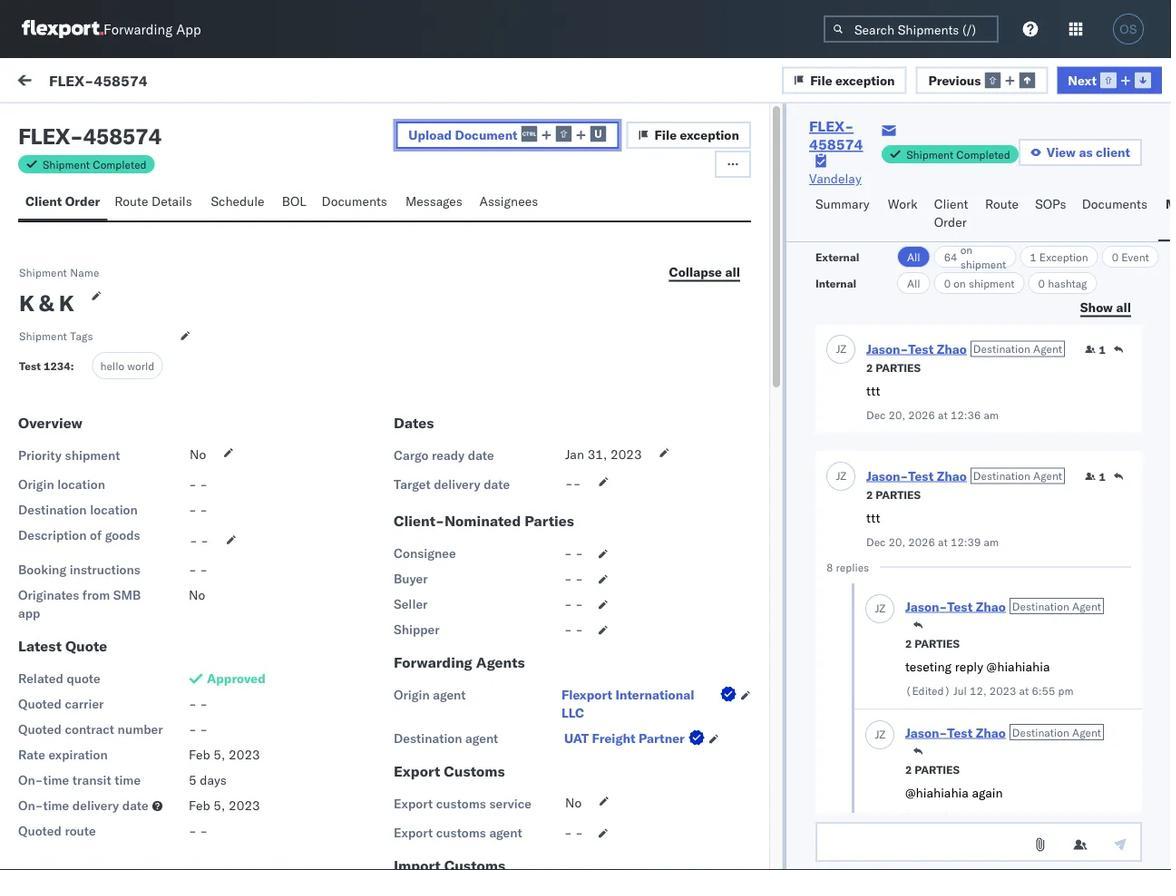 Task type: locate. For each thing, give the bounding box(es) containing it.
1 17, from the top
[[424, 456, 444, 472]]

7 jason-test zhao from the top
[[88, 687, 184, 703]]

17, up target delivery date
[[424, 456, 444, 472]]

0 vertical spatial 6:47
[[486, 456, 513, 472]]

route inside button
[[115, 193, 148, 209]]

1 on- from the top
[[18, 772, 43, 788]]

jason-test zhao button for teseting reply @hiahiahia (edited)  jul 12, 2023 at 6:55 pm
[[906, 599, 1006, 615]]

2026, up target delivery date
[[447, 456, 482, 472]]

(0) inside button
[[169, 115, 193, 131]]

1 vertical spatial exception
[[680, 127, 740, 143]]

bol
[[282, 193, 307, 209]]

8, down "seller"
[[424, 619, 436, 635]]

20, inside 'ttt dec 20, 2026 at 12:36 am'
[[889, 408, 906, 422]]

2 for ttt dec 20, 2026 at 12:36 am
[[867, 361, 874, 375]]

am
[[984, 408, 999, 422], [984, 535, 999, 549]]

12, inside teseting reply @hiahiahia (edited)  jul 12, 2023 at 6:55 pm
[[970, 684, 987, 698]]

2 parties up "ttt dec 20, 2026 at 12:39 am"
[[867, 488, 921, 502]]

1 vertical spatial internal
[[816, 276, 857, 290]]

completed down flex - 458574
[[93, 157, 147, 171]]

1 vertical spatial feb 5, 2023
[[189, 798, 260, 814]]

internal (0) button
[[114, 107, 204, 142]]

pm up export customs agent on the left bottom of page
[[509, 783, 528, 799]]

0 vertical spatial pm
[[1059, 684, 1074, 698]]

all for collapse all
[[726, 264, 741, 280]]

(0)
[[80, 115, 104, 131], [169, 115, 193, 131]]

0 vertical spatial quoted
[[18, 696, 62, 712]]

jason-test zhao button for ttt dec 20, 2026 at 12:36 am
[[867, 341, 967, 357]]

route for route details
[[115, 193, 148, 209]]

2 on- from the top
[[18, 798, 43, 814]]

8, up the destination agent
[[424, 701, 436, 717]]

2 k from the left
[[59, 290, 74, 317]]

order inside client order
[[935, 214, 967, 230]]

dec 17, 2026, 6:47 pm pst up target delivery date
[[398, 456, 561, 472]]

date right ready
[[468, 447, 494, 463]]

2 6:38 from the top
[[478, 783, 505, 799]]

0 down the 64
[[944, 276, 951, 290]]

@hiahiahia up 6:55
[[987, 659, 1051, 675]]

0 vertical spatial all
[[908, 250, 921, 264]]

0 vertical spatial origin
[[18, 477, 54, 492]]

am for ttt dec 20, 2026 at 12:36 am
[[984, 408, 999, 422]]

pm right 6:55
[[1059, 684, 1074, 698]]

2 all from the top
[[908, 276, 921, 290]]

replies
[[836, 561, 870, 575]]

2 quoted from the top
[[18, 722, 62, 737]]

5, up days on the bottom left of the page
[[214, 747, 225, 763]]

2026 inside "ttt dec 20, 2026 at 12:39 am"
[[909, 535, 936, 549]]

1 horizontal spatial k
[[59, 290, 74, 317]]

0 vertical spatial all button
[[898, 246, 931, 268]]

shipment completed down previous
[[907, 147, 1011, 161]]

0 horizontal spatial file exception
[[655, 127, 740, 143]]

2 parties button for @hiahiahia again (edited)  jul 12, 2023 at 6:56 pm
[[906, 761, 960, 777]]

jason-test zhao up tags
[[88, 278, 184, 294]]

6:38
[[478, 701, 505, 717], [478, 783, 505, 799]]

1 vertical spatial all
[[1117, 299, 1132, 315]]

0 horizontal spatial external
[[29, 115, 77, 131]]

at inside 'ttt dec 20, 2026 at 12:36 am'
[[939, 408, 948, 422]]

view as client button
[[1019, 139, 1143, 166]]

0 vertical spatial exception
[[836, 72, 895, 88]]

origin up the destination agent
[[394, 687, 430, 703]]

1 horizontal spatial client order
[[935, 196, 969, 230]]

all for 0
[[908, 276, 921, 290]]

seller
[[394, 596, 428, 612]]

buyer
[[394, 571, 428, 587]]

(edited)
[[906, 684, 951, 698], [906, 811, 951, 824]]

on- left ttttt
[[18, 798, 43, 814]]

partner
[[639, 731, 685, 747]]

2 up "ttt dec 20, 2026 at 12:39 am"
[[867, 488, 874, 502]]

2 for teseting reply @hiahiahia (edited)  jul 12, 2023 at 6:55 pm
[[906, 637, 913, 651]]

0 vertical spatial jul
[[954, 684, 967, 698]]

consignee
[[394, 545, 456, 561]]

1 export from the top
[[394, 762, 440, 781]]

1 jason-test zhao from the top
[[88, 197, 184, 212]]

on inside 64 on shipment
[[961, 243, 973, 256]]

work button
[[881, 188, 927, 241]]

work for my
[[52, 70, 99, 95]]

file up category
[[655, 127, 677, 143]]

jason-test zhao down tags
[[88, 360, 184, 376]]

pm down parties
[[516, 538, 535, 554]]

1 pm from the top
[[1059, 684, 1074, 698]]

1 button for ttt dec 20, 2026 at 12:39 am
[[1085, 470, 1106, 484]]

1 vertical spatial 12,
[[970, 811, 987, 824]]

3 jason-test zhao from the top
[[88, 360, 184, 376]]

1 12, from the top
[[970, 684, 987, 698]]

0 vertical spatial 12:36
[[486, 211, 521, 227]]

internal down summary button
[[816, 276, 857, 290]]

@hiahiahia inside teseting reply @hiahiahia (edited)  jul 12, 2023 at 6:55 pm
[[987, 659, 1051, 675]]

0 vertical spatial on
[[961, 243, 973, 256]]

related for related work item/shipment
[[904, 157, 941, 171]]

0 vertical spatial work
[[52, 70, 99, 95]]

0 vertical spatial forwarding
[[103, 20, 173, 38]]

overview
[[18, 414, 82, 432]]

test up 'ttt dec 20, 2026 at 12:36 am'
[[909, 341, 934, 357]]

feb down the 5
[[189, 798, 210, 814]]

2 feb 5, 2023 from the top
[[189, 798, 260, 814]]

1 6:38 from the top
[[478, 701, 505, 717]]

2 customs from the top
[[436, 825, 486, 841]]

details
[[152, 193, 192, 209]]

pm inside @hiahiahia again (edited)  jul 12, 2023 at 6:56 pm
[[1059, 811, 1074, 824]]

jul inside teseting reply @hiahiahia (edited)  jul 12, 2023 at 6:55 pm
[[954, 684, 967, 698]]

test up reply
[[948, 599, 973, 615]]

1
[[1030, 250, 1037, 264], [1100, 343, 1106, 357], [1100, 470, 1106, 484]]

0 vertical spatial all
[[726, 264, 741, 280]]

1 customs from the top
[[436, 796, 486, 812]]

all button for 64
[[898, 246, 931, 268]]

forwarding
[[103, 20, 173, 38], [394, 654, 473, 672]]

2 parties button for ttt dec 20, 2026 at 12:39 am
[[867, 486, 921, 502]]

document
[[455, 127, 518, 143]]

latest
[[18, 637, 62, 655]]

0 horizontal spatial documents
[[322, 193, 387, 209]]

1 horizontal spatial work
[[944, 157, 968, 171]]

0 vertical spatial 5,
[[214, 747, 225, 763]]

2 am from the top
[[984, 535, 999, 549]]

2 12, from the top
[[970, 811, 987, 824]]

1 vertical spatial work
[[944, 157, 968, 171]]

documents button right bol
[[315, 185, 398, 221]]

order
[[65, 193, 100, 209], [935, 214, 967, 230]]

1 vertical spatial external
[[816, 250, 860, 264]]

12, inside @hiahiahia again (edited)  jul 12, 2023 at 6:56 pm
[[970, 811, 987, 824]]

2 parties up 'ttt dec 20, 2026 at 12:36 am'
[[867, 361, 921, 375]]

1 1 button from the top
[[1085, 343, 1106, 357]]

all button left 0 on shipment
[[898, 272, 931, 294]]

2 resize handle column header from the left
[[620, 152, 642, 870]]

(0) inside button
[[80, 115, 104, 131]]

flexport international llc
[[562, 687, 695, 721]]

ttt inside 'ttt dec 20, 2026 at 12:36 am'
[[867, 383, 881, 399]]

1 button
[[1085, 343, 1106, 357], [1085, 470, 1106, 484]]

0 vertical spatial feb
[[189, 747, 210, 763]]

0 vertical spatial file
[[811, 72, 833, 88]]

summary
[[816, 196, 870, 212]]

1 vertical spatial order
[[935, 214, 967, 230]]

test down description
[[54, 555, 77, 570]]

order down flex - 458574
[[65, 193, 100, 209]]

jason- left the details
[[88, 197, 128, 212]]

20,
[[424, 211, 444, 227], [889, 408, 906, 422], [889, 535, 906, 549]]

2 1 button from the top
[[1085, 470, 1106, 484]]

jul down reply
[[954, 684, 967, 698]]

2 parties button up @hiahiahia again (edited)  jul 12, 2023 at 6:56 pm
[[906, 761, 960, 777]]

2 parties for ttt dec 20, 2026 at 12:39 am
[[867, 488, 921, 502]]

file
[[811, 72, 833, 88], [655, 127, 677, 143]]

6:38 down customs on the left bottom of the page
[[478, 783, 505, 799]]

location up destination location
[[57, 477, 105, 492]]

1 vertical spatial quoted
[[18, 722, 62, 737]]

9 jason-test zhao from the top
[[88, 850, 184, 866]]

client order button
[[18, 185, 107, 221], [927, 188, 978, 241]]

1 vertical spatial pm
[[1059, 811, 1074, 824]]

0 vertical spatial shipment
[[961, 257, 1007, 271]]

1 (0) from the left
[[80, 115, 104, 131]]

assignees button
[[472, 185, 549, 221]]

file up flex- 458574 link
[[811, 72, 833, 88]]

2026, up the destination agent
[[439, 701, 474, 717]]

parties for ttt dec 20, 2026 at 12:36 am
[[876, 361, 921, 375]]

1 vertical spatial file exception
[[655, 127, 740, 143]]

1 horizontal spatial external
[[816, 250, 860, 264]]

1 feb 5, 2023 from the top
[[189, 747, 260, 763]]

2 horizontal spatial 0
[[1112, 250, 1119, 264]]

1 vertical spatial 2026
[[909, 535, 936, 549]]

1 vertical spatial test
[[54, 555, 77, 570]]

documents right bol button
[[322, 193, 387, 209]]

0 horizontal spatial @hiahiahia
[[906, 786, 969, 801]]

0 vertical spatial file exception
[[811, 72, 895, 88]]

customs for service
[[436, 796, 486, 812]]

my work
[[18, 70, 99, 95]]

all
[[908, 250, 921, 264], [908, 276, 921, 290]]

documents button up 0 event
[[1075, 188, 1159, 241]]

teseting reply @hiahiahia (edited)  jul 12, 2023 at 6:55 pm
[[906, 659, 1074, 698]]

@ left tao
[[54, 636, 65, 652]]

0 vertical spatial date
[[468, 447, 494, 463]]

jason-test zhao up number
[[88, 687, 184, 703]]

internal inside button
[[122, 115, 166, 131]]

0 vertical spatial dec 17, 2026, 6:47 pm pst
[[398, 456, 561, 472]]

category
[[651, 157, 696, 171]]

0 horizontal spatial origin
[[18, 477, 54, 492]]

destination for teseting reply @hiahiahia (edited)  jul 12, 2023 at 6:55 pm
[[1013, 600, 1070, 614]]

@ for @ tao liu
[[54, 636, 65, 652]]

parties for ttt dec 20, 2026 at 12:39 am
[[876, 488, 921, 502]]

carrier
[[65, 696, 104, 712]]

3 export from the top
[[394, 825, 433, 841]]

2 vertical spatial 1
[[1100, 470, 1106, 484]]

resize handle column header
[[368, 152, 390, 870], [620, 152, 642, 870], [873, 152, 895, 870], [1125, 152, 1147, 870]]

k
[[19, 290, 34, 317], [59, 290, 74, 317]]

forwarding left app
[[103, 20, 173, 38]]

0 for 0 hashtag
[[1039, 276, 1046, 290]]

1 vertical spatial export
[[394, 796, 433, 812]]

1 6:47 from the top
[[486, 456, 513, 472]]

@hiahiahia inside @hiahiahia again (edited)  jul 12, 2023 at 6:56 pm
[[906, 786, 969, 801]]

j z
[[62, 199, 71, 210], [62, 280, 71, 292], [837, 343, 847, 356], [62, 362, 71, 373], [62, 444, 71, 455], [837, 470, 847, 483], [62, 525, 71, 537], [876, 602, 886, 616], [62, 689, 71, 700], [876, 728, 886, 742], [62, 770, 71, 782]]

origin down priority
[[18, 477, 54, 492]]

8 replies
[[827, 561, 870, 575]]

jul left 6:56
[[954, 811, 967, 824]]

agent down forwarding agents
[[433, 687, 466, 703]]

related up work
[[904, 157, 941, 171]]

20, for ttt dec 20, 2026 at 12:36 am
[[889, 408, 906, 422]]

2 parties for @hiahiahia again (edited)  jul 12, 2023 at 6:56 pm
[[906, 763, 960, 777]]

1 vertical spatial on
[[954, 276, 966, 290]]

parties
[[525, 512, 574, 530]]

0 left hashtag
[[1039, 276, 1046, 290]]

shipment inside 64 on shipment
[[961, 257, 1007, 271]]

2 (0) from the left
[[169, 115, 193, 131]]

location
[[57, 477, 105, 492], [90, 502, 138, 518]]

test down teseting reply @hiahiahia (edited)  jul 12, 2023 at 6:55 pm
[[948, 725, 973, 741]]

expiration
[[48, 747, 108, 763]]

external down summary button
[[816, 250, 860, 264]]

2 8, from the top
[[424, 701, 436, 717]]

all right "collapse"
[[726, 264, 741, 280]]

1 vertical spatial origin
[[394, 687, 430, 703]]

6:47 up target delivery date
[[486, 456, 513, 472]]

pm right the 6:39
[[509, 619, 528, 635]]

date for cargo ready date
[[468, 447, 494, 463]]

6 jason-test zhao from the top
[[88, 605, 184, 621]]

2 pm from the top
[[1059, 811, 1074, 824]]

1 horizontal spatial origin
[[394, 687, 430, 703]]

2 2026 from the top
[[909, 535, 936, 549]]

jason- up teseting
[[906, 599, 948, 615]]

0 vertical spatial internal
[[122, 115, 166, 131]]

2 vertical spatial date
[[122, 798, 149, 814]]

ttt inside "ttt dec 20, 2026 at 12:39 am"
[[867, 511, 881, 526]]

12,
[[970, 684, 987, 698], [970, 811, 987, 824]]

1 vertical spatial 20,
[[889, 408, 906, 422]]

jason-test zhao button for @hiahiahia again (edited)  jul 12, 2023 at 6:56 pm
[[906, 725, 1006, 741]]

1 jul from the top
[[954, 684, 967, 698]]

shipment for 64 on shipment
[[961, 257, 1007, 271]]

on-time delivery date
[[18, 798, 149, 814]]

1 horizontal spatial delivery
[[434, 477, 481, 492]]

jason-
[[88, 197, 128, 212], [88, 278, 128, 294], [867, 341, 909, 357], [88, 360, 128, 376], [88, 442, 128, 457], [867, 468, 909, 484], [88, 523, 128, 539], [906, 599, 948, 615], [88, 605, 128, 621], [88, 687, 128, 703], [906, 725, 948, 741], [88, 768, 128, 784], [88, 850, 128, 866]]

3 resize handle column header from the left
[[873, 152, 895, 870]]

5 days
[[189, 772, 227, 788]]

ttttt
[[54, 800, 78, 815]]

jason-test zhao destination agent up 'ttt dec 20, 2026 at 12:36 am'
[[867, 341, 1063, 357]]

work
[[52, 70, 99, 95], [944, 157, 968, 171]]

on down the 64
[[954, 276, 966, 290]]

agent for ttt dec 20, 2026 at 12:39 am
[[1034, 469, 1063, 483]]

1 am from the top
[[984, 408, 999, 422]]

0 horizontal spatial internal
[[122, 115, 166, 131]]

0 horizontal spatial (0)
[[80, 115, 104, 131]]

(0) down flex-458574
[[80, 115, 104, 131]]

as
[[1080, 144, 1093, 160]]

2 for ttt dec 20, 2026 at 12:39 am
[[867, 488, 874, 502]]

2 dec 8, 2026, 6:38 pm pst from the top
[[398, 783, 553, 799]]

jason-test zhao down number
[[88, 768, 184, 784]]

jason-test zhao button up reply
[[906, 599, 1006, 615]]

export customs agent
[[394, 825, 522, 841]]

8, down export customs
[[424, 783, 436, 799]]

quoted for quoted carrier
[[18, 696, 62, 712]]

2 5, from the top
[[214, 798, 225, 814]]

0 horizontal spatial forwarding
[[103, 20, 173, 38]]

on
[[961, 243, 973, 256], [954, 276, 966, 290]]

export for export customs agent
[[394, 825, 433, 841]]

no
[[190, 447, 206, 462], [189, 587, 205, 603], [565, 795, 582, 811]]

1 vertical spatial shipment
[[969, 276, 1015, 290]]

2 all button from the top
[[898, 272, 931, 294]]

dec
[[398, 211, 421, 227], [867, 408, 886, 422], [398, 456, 421, 472], [867, 535, 886, 549], [398, 538, 421, 554], [398, 619, 421, 635], [398, 701, 421, 717], [398, 783, 421, 799]]

20, inside "ttt dec 20, 2026 at 12:39 am"
[[889, 535, 906, 549]]

agent for teseting reply @hiahiahia (edited)  jul 12, 2023 at 6:55 pm
[[1073, 600, 1102, 614]]

4 resize handle column header from the left
[[1125, 152, 1147, 870]]

jason- right :
[[88, 360, 128, 376]]

2 export from the top
[[394, 796, 433, 812]]

shipment up origin location
[[65, 447, 120, 463]]

on- for on-time delivery date
[[18, 798, 43, 814]]

jason-test zhao button up 'ttt dec 20, 2026 at 12:36 am'
[[867, 341, 967, 357]]

all right show
[[1117, 299, 1132, 315]]

6:38 down agents
[[478, 701, 505, 717]]

jason- down 'route' at the bottom
[[88, 850, 128, 866]]

0 vertical spatial 17,
[[424, 456, 444, 472]]

1 vertical spatial 6:47
[[486, 538, 513, 554]]

feb 5, 2023 up days on the bottom left of the page
[[189, 747, 260, 763]]

0 vertical spatial 8,
[[424, 619, 436, 635]]

quote
[[67, 671, 100, 687]]

time down rate expiration
[[43, 772, 69, 788]]

1 vertical spatial 1
[[1100, 343, 1106, 357]]

jason-test zhao destination agent up reply
[[906, 599, 1102, 615]]

client
[[1096, 144, 1131, 160]]

forwarding for forwarding app
[[103, 20, 173, 38]]

-
[[70, 123, 83, 150], [650, 211, 658, 227], [650, 456, 658, 472], [565, 476, 573, 491], [573, 476, 581, 491], [189, 477, 197, 492], [200, 477, 208, 492], [189, 502, 197, 518], [200, 502, 208, 518], [190, 533, 198, 549], [201, 533, 209, 549], [565, 545, 572, 561], [576, 545, 584, 561], [189, 562, 197, 578], [200, 562, 208, 578], [565, 571, 572, 587], [576, 571, 584, 587], [565, 596, 572, 612], [576, 596, 584, 612], [565, 622, 572, 638], [576, 622, 584, 638], [189, 696, 197, 712], [200, 696, 208, 712], [650, 701, 658, 717], [189, 722, 197, 737], [200, 722, 208, 737], [189, 823, 197, 839], [200, 823, 208, 839], [565, 825, 572, 841], [576, 825, 584, 841]]

2 feb from the top
[[189, 798, 210, 814]]

2 vertical spatial quoted
[[18, 823, 62, 839]]

jason-test zhao down 'route' at the bottom
[[88, 850, 184, 866]]

2 jul from the top
[[954, 811, 967, 824]]

0 horizontal spatial delivery
[[72, 798, 119, 814]]

1 test from the top
[[54, 473, 77, 489]]

file exception button
[[783, 66, 907, 94], [783, 66, 907, 94], [627, 122, 751, 149], [627, 122, 751, 149]]

jason-test zhao destination agent down teseting reply @hiahiahia (edited)  jul 12, 2023 at 6:55 pm
[[906, 725, 1102, 741]]

test right of
[[128, 523, 152, 539]]

1 horizontal spatial 0
[[1039, 276, 1046, 290]]

parties up 'ttt dec 20, 2026 at 12:36 am'
[[876, 361, 921, 375]]

message button
[[127, 58, 219, 107]]

related quote
[[18, 671, 100, 687]]

1 vertical spatial dec 8, 2026, 6:38 pm pst
[[398, 783, 553, 799]]

1 all from the top
[[908, 250, 921, 264]]

1 horizontal spatial route
[[986, 196, 1019, 212]]

jan 31, 2023
[[565, 447, 642, 462]]

documents button
[[315, 185, 398, 221], [1075, 188, 1159, 241]]

client
[[25, 193, 62, 209], [935, 196, 969, 212]]

booking
[[18, 562, 66, 578]]

1 2026 from the top
[[909, 408, 936, 422]]

agent
[[1034, 342, 1063, 356], [1034, 469, 1063, 483], [1073, 600, 1102, 614], [1073, 726, 1102, 740]]

export down export customs service
[[394, 825, 433, 841]]

client down flex
[[25, 193, 62, 209]]

0 vertical spatial 6:38
[[478, 701, 505, 717]]

1 quoted from the top
[[18, 696, 62, 712]]

ready
[[432, 447, 465, 463]]

1 horizontal spatial (0)
[[169, 115, 193, 131]]

1 vertical spatial 17,
[[424, 538, 444, 554]]

test
[[54, 473, 77, 489], [54, 555, 77, 570]]

4 jason-test zhao from the top
[[88, 442, 184, 457]]

1 vertical spatial date
[[484, 477, 510, 492]]

5, down days on the bottom left of the page
[[214, 798, 225, 814]]

1 vertical spatial am
[[984, 535, 999, 549]]

0 vertical spatial order
[[65, 193, 100, 209]]

3 quoted from the top
[[18, 823, 62, 839]]

forwarding for forwarding agents
[[394, 654, 473, 672]]

0 horizontal spatial order
[[65, 193, 100, 209]]

2026
[[909, 408, 936, 422], [909, 535, 936, 549]]

related down latest
[[18, 671, 63, 687]]

documents for the leftmost documents button
[[322, 193, 387, 209]]

0 horizontal spatial message
[[56, 157, 100, 171]]

(edited) inside @hiahiahia again (edited)  jul 12, 2023 at 6:56 pm
[[906, 811, 951, 824]]

test down priority shipment
[[54, 473, 77, 489]]

2026 inside 'ttt dec 20, 2026 at 12:36 am'
[[909, 408, 936, 422]]

(0) for external (0)
[[80, 115, 104, 131]]

feb 5, 2023
[[189, 747, 260, 763], [189, 798, 260, 814]]

6:56
[[1032, 811, 1056, 824]]

2 for @hiahiahia again (edited)  jul 12, 2023 at 6:56 pm
[[906, 763, 913, 777]]

external down my work
[[29, 115, 77, 131]]

related for related quote
[[18, 671, 63, 687]]

jason-test zhao up instructions
[[88, 523, 184, 539]]

at inside @hiahiahia again (edited)  jul 12, 2023 at 6:56 pm
[[1020, 811, 1030, 824]]

None text field
[[816, 822, 1143, 862]]

2 parties for teseting reply @hiahiahia (edited)  jul 12, 2023 at 6:55 pm
[[906, 637, 960, 651]]

@
[[54, 636, 65, 652], [54, 718, 65, 734]]

jason-test zhao destination agent for @hiahiahia again (edited)  jul 12, 2023 at 6:56 pm
[[906, 725, 1102, 741]]

dec 8, 2026, 6:38 pm pst down customs on the left bottom of the page
[[398, 783, 553, 799]]

1 horizontal spatial client
[[935, 196, 969, 212]]

2 vertical spatial 8,
[[424, 783, 436, 799]]

all left 0 on shipment
[[908, 276, 921, 290]]

jason-test zhao button up "ttt dec 20, 2026 at 12:39 am"
[[867, 468, 967, 484]]

next
[[1069, 72, 1097, 88]]

1 vertical spatial customs
[[436, 825, 486, 841]]

quoted for quoted route
[[18, 823, 62, 839]]

0 horizontal spatial 0
[[944, 276, 951, 290]]

test
[[128, 197, 152, 212], [128, 278, 152, 294], [909, 341, 934, 357], [19, 359, 41, 373], [128, 360, 152, 376], [128, 442, 152, 457], [909, 468, 934, 484], [128, 523, 152, 539], [948, 599, 973, 615], [128, 605, 152, 621], [128, 687, 152, 703], [104, 718, 130, 734], [948, 725, 973, 741], [128, 768, 152, 784], [128, 850, 152, 866]]

0 horizontal spatial all
[[726, 264, 741, 280]]

1 vertical spatial @
[[54, 718, 65, 734]]

1 (edited) from the top
[[906, 684, 951, 698]]

1 @ from the top
[[54, 636, 65, 652]]

bol button
[[275, 185, 315, 221]]

pm
[[516, 456, 535, 472], [516, 538, 535, 554], [509, 619, 528, 635], [509, 701, 528, 717], [509, 783, 528, 799]]

hello world
[[100, 359, 155, 373]]

am inside "ttt dec 20, 2026 at 12:39 am"
[[984, 535, 999, 549]]

k left "&"
[[19, 290, 34, 317]]

2026 for ttt dec 20, 2026 at 12:39 am
[[909, 535, 936, 549]]

0 left event
[[1112, 250, 1119, 264]]

3 8, from the top
[[424, 783, 436, 799]]

1 vertical spatial forwarding
[[394, 654, 473, 672]]

originates
[[18, 587, 79, 603]]

1 vertical spatial 5,
[[214, 798, 225, 814]]

0 horizontal spatial related
[[18, 671, 63, 687]]

external for external
[[816, 250, 860, 264]]

jason-test zhao destination agent up "ttt dec 20, 2026 at 12:39 am"
[[867, 468, 1063, 484]]

jason-test zhao down flex - 458574
[[88, 197, 184, 212]]

1 horizontal spatial documents
[[1082, 196, 1148, 212]]

test down the on-time delivery date
[[128, 850, 152, 866]]

1 8, from the top
[[424, 619, 436, 635]]

0 vertical spatial customs
[[436, 796, 486, 812]]

1 all button from the top
[[898, 246, 931, 268]]

flexport international llc link
[[562, 686, 741, 722]]

am inside 'ttt dec 20, 2026 at 12:36 am'
[[984, 408, 999, 422]]

8 jason-test zhao from the top
[[88, 768, 184, 784]]

0 hashtag
[[1039, 276, 1088, 290]]

shipment down 64 on shipment
[[969, 276, 1015, 290]]

2026,
[[447, 211, 482, 227], [447, 456, 482, 472], [447, 538, 482, 554], [439, 619, 474, 635], [439, 701, 474, 717], [439, 783, 474, 799]]

1 resize handle column header from the left
[[368, 152, 390, 870]]

on-time transit time
[[18, 772, 141, 788]]

0 for 0 on shipment
[[944, 276, 951, 290]]

external inside button
[[29, 115, 77, 131]]

service
[[490, 796, 532, 812]]

1 vertical spatial related
[[18, 671, 63, 687]]

1 vertical spatial feb
[[189, 798, 210, 814]]

agent
[[433, 687, 466, 703], [466, 731, 499, 747], [490, 825, 522, 841]]

all for 64
[[908, 250, 921, 264]]

1 vertical spatial delivery
[[72, 798, 119, 814]]

0 vertical spatial 1 button
[[1085, 343, 1106, 357]]

2 parties up teseting
[[906, 637, 960, 651]]

2026 for ttt dec 20, 2026 at 12:36 am
[[909, 408, 936, 422]]

location for origin location
[[57, 477, 105, 492]]

route inside button
[[986, 196, 1019, 212]]

destination up 6:55
[[1013, 600, 1070, 614]]

2 @ from the top
[[54, 718, 65, 734]]

2 (edited) from the top
[[906, 811, 951, 824]]

pm left jan
[[516, 456, 535, 472]]

test up "ttt dec 20, 2026 at 12:39 am"
[[909, 468, 934, 484]]



Task type: vqa. For each thing, say whether or not it's contained in the screenshot.


Task type: describe. For each thing, give the bounding box(es) containing it.
0 horizontal spatial client
[[25, 193, 62, 209]]

previous button
[[916, 66, 1049, 94]]

origin for origin location
[[18, 477, 54, 492]]

jason- up @ linjia test
[[88, 687, 128, 703]]

internal for internal
[[816, 276, 857, 290]]

test up number
[[128, 687, 152, 703]]

agent for origin agent
[[433, 687, 466, 703]]

days
[[200, 772, 227, 788]]

test down number
[[128, 768, 152, 784]]

12:36 inside 'ttt dec 20, 2026 at 12:36 am'
[[951, 408, 982, 422]]

liu
[[92, 636, 113, 652]]

all for show all
[[1117, 299, 1132, 315]]

jul inside @hiahiahia again (edited)  jul 12, 2023 at 6:56 pm
[[954, 811, 967, 824]]

time right the transit
[[115, 772, 141, 788]]

test right linjia
[[104, 718, 130, 734]]

target
[[394, 477, 431, 492]]

freight
[[592, 731, 636, 747]]

jason- down from
[[88, 605, 128, 621]]

agent for @hiahiahia again (edited)  jul 12, 2023 at 6:56 pm
[[1073, 726, 1102, 740]]

jason-test zhao destination agent for ttt dec 20, 2026 at 12:36 am
[[867, 341, 1063, 357]]

1 vertical spatial message
[[56, 157, 100, 171]]

shipment up test 1234 :
[[19, 329, 67, 343]]

description
[[18, 527, 87, 543]]

instructions
[[70, 562, 141, 578]]

1 horizontal spatial exception
[[836, 72, 895, 88]]

export customs
[[394, 762, 505, 781]]

cargo ready date
[[394, 447, 494, 463]]

of
[[90, 527, 102, 543]]

export for export customs
[[394, 762, 440, 781]]

parties for @hiahiahia again (edited)  jul 12, 2023 at 6:56 pm
[[915, 763, 960, 777]]

item/shipment
[[971, 157, 1045, 171]]

jason- up "ttt dec 20, 2026 at 12:39 am"
[[867, 468, 909, 484]]

1 horizontal spatial client order button
[[927, 188, 978, 241]]

1 horizontal spatial file exception
[[811, 72, 895, 88]]

origin for origin agent
[[394, 687, 430, 703]]

sops button
[[1028, 188, 1075, 241]]

vandelay link
[[810, 170, 862, 188]]

2 vertical spatial agent
[[490, 825, 522, 841]]

event
[[1122, 250, 1150, 264]]

2023 inside @hiahiahia again (edited)  jul 12, 2023 at 6:56 pm
[[990, 811, 1017, 824]]

previous
[[929, 72, 981, 88]]

show all
[[1081, 299, 1132, 315]]

1 for ttt dec 20, 2026 at 12:39 am
[[1100, 470, 1106, 484]]

@ for @ linjia test
[[54, 718, 65, 734]]

all button for 0
[[898, 272, 931, 294]]

1 feb from the top
[[189, 747, 210, 763]]

2026, left the 6:39
[[439, 619, 474, 635]]

2026, down export customs
[[439, 783, 474, 799]]

1 button for ttt dec 20, 2026 at 12:36 am
[[1085, 343, 1106, 357]]

approved
[[207, 671, 266, 687]]

forwarding app
[[103, 20, 201, 38]]

internal (0)
[[122, 115, 193, 131]]

destination agent
[[394, 731, 499, 747]]

jason- up origin location
[[88, 442, 128, 457]]

nominated
[[445, 512, 521, 530]]

date for target delivery date
[[484, 477, 510, 492]]

2 6:47 from the top
[[486, 538, 513, 554]]

2 vertical spatial shipment
[[65, 447, 120, 463]]

description of goods
[[18, 527, 140, 543]]

os button
[[1108, 8, 1150, 50]]

2 parties button for ttt dec 20, 2026 at 12:36 am
[[867, 359, 921, 375]]

0 horizontal spatial shipment completed
[[43, 157, 147, 171]]

1 k from the left
[[19, 290, 34, 317]]

no for export customs
[[565, 795, 582, 811]]

quoted for quoted contract number
[[18, 722, 62, 737]]

0 horizontal spatial client order button
[[18, 185, 107, 221]]

2 jason-test zhao from the top
[[88, 278, 184, 294]]

Search Shipments (/) text field
[[824, 15, 999, 43]]

0 on shipment
[[944, 276, 1015, 290]]

resize handle column header for message
[[368, 152, 390, 870]]

test left 1234
[[19, 359, 41, 373]]

pm inside teseting reply @hiahiahia (edited)  jul 12, 2023 at 6:55 pm
[[1059, 684, 1074, 698]]

international
[[616, 687, 695, 703]]

time for transit
[[43, 772, 69, 788]]

1 horizontal spatial documents button
[[1075, 188, 1159, 241]]

test inside button
[[128, 850, 152, 866]]

show
[[1081, 299, 1114, 315]]

hashtag
[[1048, 276, 1088, 290]]

jason- down teseting
[[906, 725, 948, 741]]

at inside teseting reply @hiahiahia (edited)  jul 12, 2023 at 6:55 pm
[[1020, 684, 1030, 698]]

linjia
[[68, 718, 101, 734]]

number
[[118, 722, 163, 737]]

(edited) inside teseting reply @hiahiahia (edited)  jul 12, 2023 at 6:55 pm
[[906, 684, 951, 698]]

8
[[827, 561, 834, 575]]

flexport
[[562, 687, 613, 703]]

flex- inside flex- 458574 link
[[810, 117, 854, 135]]

latest quote
[[18, 637, 107, 655]]

uat freight partner
[[565, 731, 685, 747]]

2 17, from the top
[[424, 538, 444, 554]]

shipment up "&"
[[19, 265, 67, 279]]

0 event
[[1112, 250, 1150, 264]]

shipment for 0 on shipment
[[969, 276, 1015, 290]]

2 parties button for teseting reply @hiahiahia (edited)  jul 12, 2023 at 6:55 pm
[[906, 635, 960, 651]]

contract
[[65, 722, 114, 737]]

documents for the right documents button
[[1082, 196, 1148, 212]]

20, for ttt dec 20, 2026 at 12:39 am
[[889, 535, 906, 549]]

1 vertical spatial no
[[189, 587, 205, 603]]

upload document button
[[396, 122, 620, 149]]

jason-test zhao destination agent for ttt dec 20, 2026 at 12:39 am
[[867, 468, 1063, 484]]

export for export customs service
[[394, 796, 433, 812]]

test down smb
[[128, 605, 152, 621]]

dec 20, 2026, 12:36 am pst
[[398, 211, 570, 227]]

destination for ttt dec 20, 2026 at 12:39 am
[[974, 469, 1031, 483]]

@ linjia test
[[54, 718, 130, 734]]

on for 64
[[961, 243, 973, 256]]

cargo
[[394, 447, 429, 463]]

teseting
[[906, 659, 952, 675]]

internal for internal (0)
[[122, 115, 166, 131]]

5
[[189, 772, 197, 788]]

0 vertical spatial 20,
[[424, 211, 444, 227]]

view as client
[[1047, 144, 1131, 160]]

message inside button
[[135, 74, 188, 90]]

jason- down destination location
[[88, 523, 128, 539]]

on- for on-time transit time
[[18, 772, 43, 788]]

collapse all
[[669, 264, 741, 280]]

upload
[[409, 127, 452, 143]]

0 horizontal spatial completed
[[93, 157, 147, 171]]

at inside "ttt dec 20, 2026 at 12:39 am"
[[939, 535, 948, 549]]

app
[[18, 605, 40, 621]]

5 jason-test zhao from the top
[[88, 523, 184, 539]]

no for overview
[[190, 447, 206, 462]]

2026, down 'messages'
[[447, 211, 482, 227]]

location for destination location
[[90, 502, 138, 518]]

work for related
[[944, 157, 968, 171]]

test down internal (0) button
[[128, 197, 152, 212]]

destination for ttt dec 20, 2026 at 12:36 am
[[974, 342, 1031, 356]]

test right name
[[128, 278, 152, 294]]

route button
[[978, 188, 1028, 241]]

vandelay
[[810, 171, 862, 187]]

origin agent
[[394, 687, 466, 703]]

my
[[18, 70, 47, 95]]

route
[[65, 823, 96, 839]]

jason- down expiration
[[88, 768, 128, 784]]

0 horizontal spatial documents button
[[315, 185, 398, 221]]

time for delivery
[[43, 798, 69, 814]]

resize handle column header for related work item/shipment
[[1125, 152, 1147, 870]]

forwarding agents
[[394, 654, 525, 672]]

2 dec 17, 2026, 6:47 pm pst from the top
[[398, 538, 561, 554]]

--
[[565, 476, 581, 491]]

transit
[[72, 772, 111, 788]]

jason- up 'ttt dec 20, 2026 at 12:36 am'
[[867, 341, 909, 357]]

next button
[[1058, 66, 1163, 94]]

rate expiration
[[18, 747, 108, 763]]

flex- 458574 link
[[810, 117, 882, 153]]

jason-test zhao button for ttt dec 20, 2026 at 12:39 am
[[867, 468, 967, 484]]

1 for ttt dec 20, 2026 at 12:36 am
[[1100, 343, 1106, 357]]

route for route
[[986, 196, 1019, 212]]

1 exception
[[1030, 250, 1089, 264]]

&
[[39, 290, 54, 317]]

on for 0
[[954, 276, 966, 290]]

flex - 458574
[[18, 123, 161, 150]]

1 dec 17, 2026, 6:47 pm pst from the top
[[398, 456, 561, 472]]

1 5, from the top
[[214, 747, 225, 763]]

jason-test zhao inside button
[[88, 850, 184, 866]]

shipment up work
[[907, 147, 954, 161]]

k & k
[[19, 290, 74, 317]]

2023 inside teseting reply @hiahiahia (edited)  jul 12, 2023 at 6:55 pm
[[990, 684, 1017, 698]]

am for ttt dec 20, 2026 at 12:39 am
[[984, 535, 999, 549]]

test right priority shipment
[[128, 442, 152, 457]]

forwarding app link
[[22, 20, 201, 38]]

jason-test zhao button down the service
[[11, 832, 1147, 870]]

resize handle column header for category
[[873, 152, 895, 870]]

llc
[[562, 705, 585, 721]]

agent for ttt dec 20, 2026 at 12:36 am
[[1034, 342, 1063, 356]]

jason- inside button
[[88, 850, 128, 866]]

flexport. image
[[22, 20, 103, 38]]

test right hello
[[128, 360, 152, 376]]

8, for @ linjia test
[[424, 701, 436, 717]]

dec inside "ttt dec 20, 2026 at 12:39 am"
[[867, 535, 886, 549]]

zhao inside button
[[156, 850, 184, 866]]

schedule
[[211, 193, 265, 209]]

dec inside 'ttt dec 20, 2026 at 12:36 am'
[[867, 408, 886, 422]]

parties for teseting reply @hiahiahia (edited)  jul 12, 2023 at 6:55 pm
[[915, 637, 960, 651]]

1 horizontal spatial file
[[811, 72, 833, 88]]

0 for 0 event
[[1112, 250, 1119, 264]]

1 horizontal spatial completed
[[957, 147, 1011, 161]]

1 dec 8, 2026, 6:38 pm pst from the top
[[398, 701, 553, 717]]

0 horizontal spatial file
[[655, 127, 677, 143]]

quoted route
[[18, 823, 96, 839]]

pm down agents
[[509, 701, 528, 717]]

external (0) button
[[22, 107, 114, 142]]

am
[[524, 211, 544, 227]]

jason- up tags
[[88, 278, 128, 294]]

destination up description
[[18, 502, 87, 518]]

agent for destination agent
[[466, 731, 499, 747]]

quote
[[65, 637, 107, 655]]

destination for @hiahiahia again (edited)  jul 12, 2023 at 6:56 pm
[[1013, 726, 1070, 740]]

from
[[82, 587, 110, 603]]

shipment down flex
[[43, 157, 90, 171]]

0 vertical spatial delivery
[[434, 477, 481, 492]]

jason-test zhao destination agent for teseting reply @hiahiahia (edited)  jul 12, 2023 at 6:55 pm
[[906, 599, 1102, 615]]

originates from smb app
[[18, 587, 141, 621]]

0 horizontal spatial 12:36
[[486, 211, 521, 227]]

0 vertical spatial 1
[[1030, 250, 1037, 264]]

1234
[[44, 359, 71, 373]]

:
[[71, 359, 74, 373]]

2 test from the top
[[54, 555, 77, 570]]

8, for @ tao liu
[[424, 619, 436, 635]]

os
[[1120, 22, 1138, 36]]

1 horizontal spatial shipment completed
[[907, 147, 1011, 161]]

0 horizontal spatial client order
[[25, 193, 100, 209]]

destination location
[[18, 502, 138, 518]]

customs for agent
[[436, 825, 486, 841]]

64 on shipment
[[944, 243, 1007, 271]]

shipper
[[394, 622, 440, 638]]

(0) for internal (0)
[[169, 115, 193, 131]]

target delivery date
[[394, 477, 510, 492]]

quoted carrier
[[18, 696, 104, 712]]

destination up export customs
[[394, 731, 462, 747]]

2026, down nominated
[[447, 538, 482, 554]]

2 parties for ttt dec 20, 2026 at 12:36 am
[[867, 361, 921, 375]]

collapse
[[669, 264, 722, 280]]

external for external (0)
[[29, 115, 77, 131]]

customs
[[444, 762, 505, 781]]

related work item/shipment
[[904, 157, 1045, 171]]



